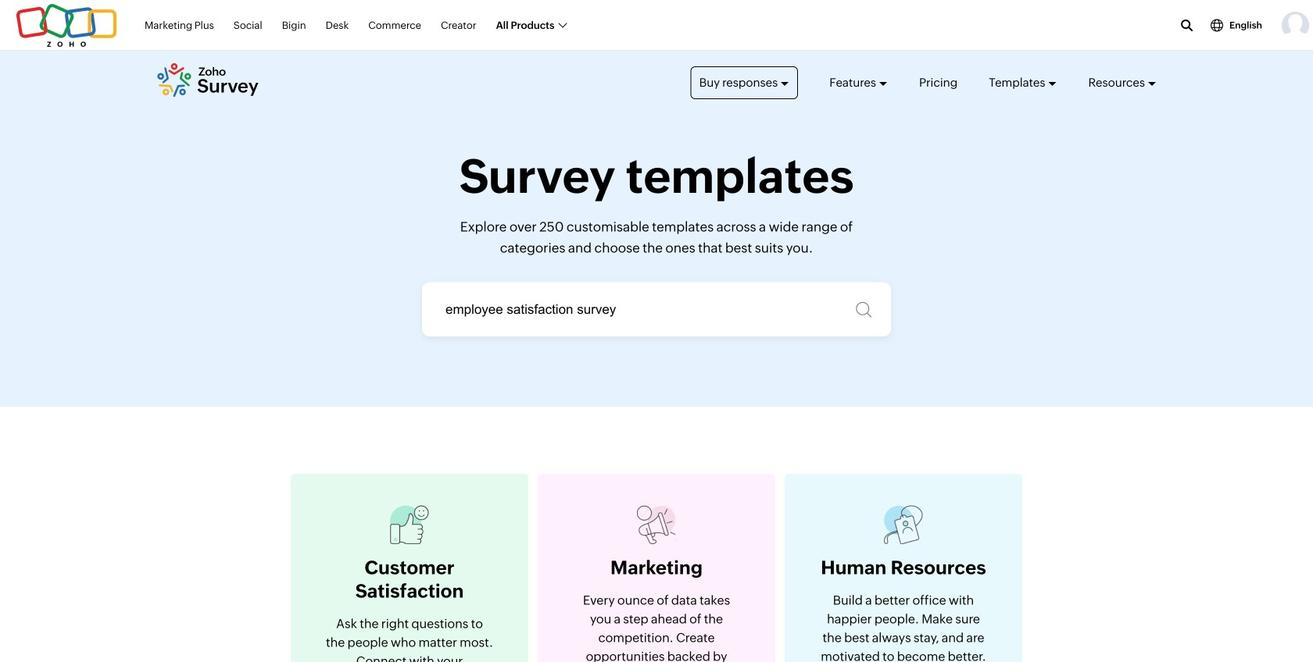 Task type: vqa. For each thing, say whether or not it's contained in the screenshot.
Search for a 250+ survey template text box
yes



Task type: locate. For each thing, give the bounding box(es) containing it.
greg robinson image
[[1282, 12, 1309, 39]]

Search for a 250+ survey template text field
[[422, 282, 891, 337]]

zoho survey logo image
[[156, 63, 259, 97]]



